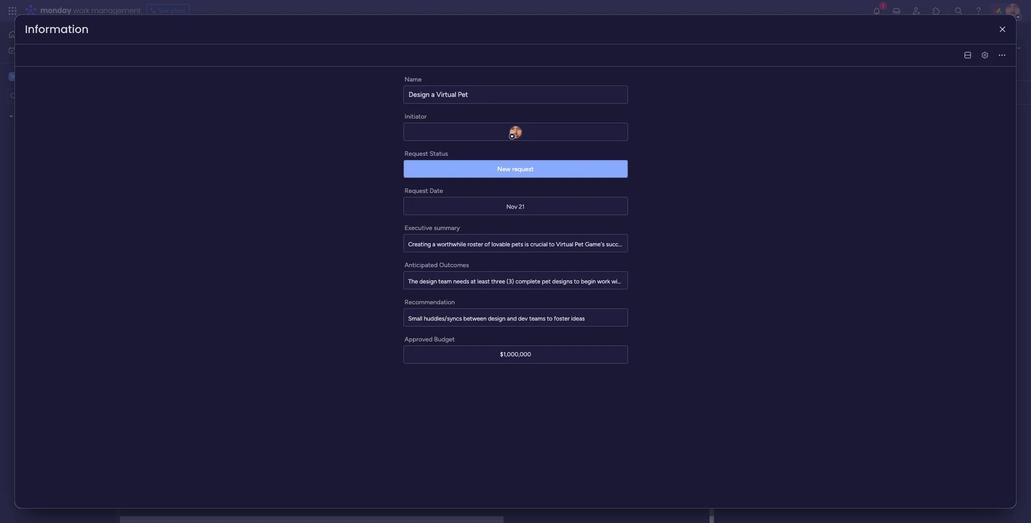 Task type: locate. For each thing, give the bounding box(es) containing it.
the up nov 15, 2021
[[408, 278, 418, 285]]

design
[[724, 43, 752, 54], [409, 91, 430, 99]]

2021 right dec
[[404, 174, 417, 180]]

positive
[[578, 303, 599, 309]]

living
[[674, 174, 687, 181]]

0 vertical spatial manage
[[865, 270, 886, 277]]

city down new request
[[505, 174, 515, 181]]

centralized up leverage
[[930, 270, 959, 277]]

1 vertical spatial work
[[30, 46, 44, 54]]

foster
[[554, 315, 570, 322]]

column information image
[[420, 109, 427, 116], [556, 157, 563, 164], [420, 253, 427, 260], [556, 253, 563, 260]]

the down the worthwhile
[[437, 270, 447, 277]]

design
[[420, 278, 437, 285], [488, 315, 506, 322]]

2021 for sep 14, 2021
[[404, 270, 417, 277]]

request status
[[405, 150, 448, 158]]

15, right dec
[[395, 174, 403, 180]]

the approach described herein allows us to meet our corporate objectives of continuously improving efficiency, reducing c
[[709, 270, 1031, 277]]

date down status
[[430, 187, 443, 195]]

has up huddles/syncs
[[447, 303, 456, 309]]

how
[[509, 286, 521, 293]]

virtual inside field
[[761, 43, 788, 54]]

design right between
[[488, 315, 506, 322]]

0 vertical spatial discusses
[[498, 270, 524, 277]]

seamless
[[999, 286, 1023, 293]]

0 vertical spatial anticipated outcomes field
[[602, 108, 671, 118]]

as right crime
[[758, 174, 764, 181]]

with up address
[[612, 278, 623, 285]]

technology down improving
[[935, 286, 965, 293]]

alternatives
[[762, 286, 793, 293]]

1 vertical spatial manage
[[813, 286, 834, 293]]

2 horizontal spatial area
[[860, 303, 871, 309]]

list box
[[0, 107, 115, 293]]

request date for request date field for first "executive summary" field from the top of the page
[[377, 108, 415, 116]]

is for that
[[527, 303, 531, 309]]

case up least
[[473, 270, 485, 277]]

objectives
[[877, 270, 904, 277]]

0 horizontal spatial across
[[665, 303, 682, 309]]

1 vertical spatial anticipated outcomes field
[[602, 156, 671, 166]]

nov left "21"
[[507, 203, 518, 210]]

1 vertical spatial current
[[637, 286, 656, 293]]

anticipated outcomes
[[604, 108, 668, 116], [604, 156, 668, 164], [604, 253, 668, 260], [405, 261, 469, 269]]

work down "performance"
[[597, 278, 610, 285]]

request date field down name
[[375, 108, 418, 118]]

2021 for dec 15, 2021
[[404, 174, 417, 180]]

work
[[73, 5, 89, 16], [30, 46, 44, 54], [597, 278, 610, 285]]

request date field up dec 15, 2021
[[375, 156, 418, 166]]

0 vertical spatial data
[[868, 174, 880, 181]]

0 horizontal spatial design a virtual pet
[[409, 91, 468, 99]]

executive
[[473, 108, 500, 116], [473, 156, 500, 164], [405, 224, 432, 232], [473, 253, 500, 260]]

technology up begin
[[585, 270, 615, 277]]

opportunities
[[769, 174, 804, 181]]

1 vertical spatial project
[[548, 270, 567, 277]]

not
[[533, 303, 542, 309]]

column information image up move
[[556, 157, 563, 164]]

detailed up the design team needs at least three (3) complete pet designs to begin work with the dev team
[[525, 270, 546, 277]]

anticipated
[[604, 108, 637, 116], [604, 156, 637, 164], [604, 253, 637, 260], [405, 261, 438, 269]]

column information image down name
[[420, 109, 427, 116]]

city
[[505, 174, 515, 181], [659, 174, 669, 181]]

1 lic from the left
[[437, 303, 446, 309]]

detailed down the reducing
[[1012, 286, 1031, 293]]

1 horizontal spatial as
[[795, 303, 801, 309]]

areas right open at top
[[633, 174, 647, 181]]

huge
[[462, 303, 476, 309]]

requests
[[179, 33, 227, 48], [369, 36, 396, 43]]

lic down consulting at the bottom of page
[[785, 303, 794, 309]]

requests inside field
[[179, 33, 227, 48]]

1 horizontal spatial areas
[[649, 174, 663, 181]]

herein
[[774, 270, 790, 277]]

2021 right 11,
[[403, 302, 416, 309]]

caret down image
[[10, 113, 13, 120]]

1 data from the top
[[868, 174, 880, 181]]

centralized
[[930, 270, 959, 277], [605, 286, 635, 293]]

Search field
[[210, 58, 238, 70]]

15,
[[395, 174, 403, 180], [396, 286, 403, 292]]

discusses up the (3) at the left of the page
[[498, 270, 524, 277]]

allows
[[792, 270, 808, 277]]

1 vertical spatial data
[[868, 303, 880, 309]]

0 horizontal spatial detailed
[[525, 270, 546, 277]]

column information image down creating
[[420, 253, 427, 260]]

request date up dec 15, 2021
[[377, 156, 415, 164]]

at
[[471, 278, 476, 285]]

0 vertical spatial centralized
[[930, 270, 959, 277]]

1 vertical spatial 15,
[[396, 286, 403, 292]]

this down status
[[437, 174, 448, 181]]

2 horizontal spatial work
[[597, 278, 610, 285]]

executive summary for first "executive summary" field from the top of the page
[[473, 108, 528, 116]]

2 vertical spatial executive summary field
[[470, 252, 530, 262]]

0 vertical spatial design a virtual pet
[[724, 43, 802, 54]]

summary for first "executive summary" field from the top of the page
[[502, 108, 528, 116]]

1 vertical spatial request date field
[[375, 156, 418, 166]]

its
[[835, 286, 841, 293]]

0 horizontal spatial administrative
[[667, 286, 704, 293]]

0 vertical spatial new
[[141, 60, 154, 67]]

request for request date field associated with first "executive summary" field from the bottom of the page
[[377, 253, 400, 260]]

teams
[[529, 315, 546, 322]]

business down needs
[[449, 286, 472, 293]]

home button
[[5, 27, 97, 42]]

areas left for
[[649, 174, 663, 181]]

0 vertical spatial request date field
[[375, 108, 418, 118]]

date for second request date field from the bottom
[[402, 156, 415, 164]]

1 horizontal spatial design a virtual pet
[[724, 43, 802, 54]]

3 anticipated outcomes field from the top
[[602, 252, 671, 262]]

is right pets
[[525, 241, 529, 248]]

0 horizontal spatial project
[[449, 174, 468, 181]]

wp
[[760, 174, 769, 181], [760, 303, 769, 309]]

0 vertical spatial technology
[[585, 270, 615, 277]]

work inside button
[[30, 46, 44, 54]]

project inside project requests & approvals field
[[140, 33, 176, 48]]

virtual pet game
[[21, 72, 77, 80]]

nov down sep
[[383, 286, 394, 292]]

column information image up designs
[[556, 253, 563, 260]]

0 horizontal spatial team
[[438, 278, 452, 285]]

select product image
[[8, 6, 17, 15]]

0 vertical spatial dev
[[635, 278, 644, 285]]

data
[[868, 174, 880, 181], [868, 303, 880, 309]]

0 horizontal spatial dev
[[518, 315, 528, 322]]

1 horizontal spatial city
[[659, 174, 669, 181]]

case down least
[[473, 286, 486, 293]]

2 migrate from the top
[[836, 303, 856, 309]]

1 industrial from the left
[[477, 303, 501, 309]]

continuously
[[912, 270, 946, 277]]

request date down dec 15, 2021
[[405, 187, 443, 195]]

this for this project will allow our city members to move freely and to enjoy all the areas the city has to offer without taking crime as a consideration
[[437, 174, 448, 181]]

small
[[408, 315, 423, 322]]

15, down 14,
[[396, 286, 403, 292]]

justification
[[853, 286, 884, 293]]

3 executive summary field from the top
[[470, 252, 530, 262]]

Executive summary field
[[470, 108, 530, 118], [470, 156, 530, 166], [470, 252, 530, 262]]

date
[[402, 108, 415, 116], [402, 156, 415, 164], [430, 187, 443, 195], [402, 253, 415, 260]]

1 vertical spatial nov
[[383, 286, 394, 292]]

1 vertical spatial methodically
[[801, 303, 835, 309]]

case for also
[[473, 270, 485, 277]]

v2 search image
[[204, 59, 210, 69]]

city left "living"
[[659, 174, 669, 181]]

column information image
[[420, 157, 427, 164]]

plans
[[171, 7, 186, 14]]

1 horizontal spatial nov
[[507, 203, 518, 210]]

business up needs
[[448, 270, 471, 277]]

0 horizontal spatial city
[[505, 174, 515, 181]]

1 horizontal spatial centralized
[[930, 270, 959, 277]]

2021 for oct 11, 2021
[[403, 302, 416, 309]]

0 horizontal spatial design
[[420, 278, 437, 285]]

1 the recommended wp project will methodically migrate the data and functions of our current mainframe system to our new from the top
[[709, 174, 1031, 181]]

apps image
[[932, 6, 941, 15]]

0 vertical spatial migrate
[[836, 174, 856, 181]]

new inside new project button
[[141, 60, 154, 67]]

recommendations
[[792, 286, 840, 293]]

wp right crime
[[760, 174, 769, 181]]

industrial
[[477, 303, 501, 309], [834, 303, 858, 309]]

11,
[[396, 302, 402, 309]]

1 horizontal spatial across
[[699, 303, 716, 309]]

reduce
[[653, 270, 671, 277]]

1 vertical spatial more
[[1014, 270, 1028, 277]]

1 vertical spatial executive summary field
[[470, 156, 530, 166]]

industrial down its
[[834, 303, 858, 309]]

least
[[477, 278, 490, 285]]

request for second request date field from the bottom
[[377, 156, 400, 164]]

1 migrate from the top
[[836, 174, 856, 181]]

1 vertical spatial recommended
[[720, 303, 758, 309]]

is
[[525, 241, 529, 248], [527, 303, 531, 309], [599, 303, 603, 309]]

also
[[486, 270, 497, 277], [974, 286, 984, 293]]

area right working
[[756, 174, 767, 181]]

add view image
[[1011, 68, 1015, 75]]

project up designs
[[548, 270, 567, 277]]

detailed
[[525, 270, 546, 277], [1012, 286, 1031, 293]]

1 horizontal spatial work
[[73, 5, 89, 16]]

1 vertical spatial mainframe
[[957, 303, 985, 309]]

benefits
[[719, 286, 741, 293]]

team up the based
[[646, 278, 659, 285]]

discusses down have
[[985, 286, 1011, 293]]

Information field
[[23, 22, 91, 37]]

0 horizontal spatial area
[[503, 303, 514, 309]]

nov 15, 2021
[[383, 286, 417, 292]]

1 vertical spatial functions
[[962, 286, 987, 293]]

main
[[303, 36, 317, 43]]

project up 'new project'
[[140, 33, 176, 48]]

also left in
[[974, 286, 984, 293]]

0 horizontal spatial centralized
[[605, 286, 635, 293]]

de-
[[920, 270, 930, 277]]

pet inside workspace selection element
[[45, 72, 56, 80]]

0 vertical spatial mainframe
[[957, 174, 985, 181]]

new left angle down icon
[[141, 60, 154, 67]]

2 methodically from the top
[[801, 303, 835, 309]]

1 horizontal spatial technology
[[935, 286, 965, 293]]

as down were
[[795, 303, 801, 309]]

$1,000,000
[[500, 351, 531, 358]]

manage left its
[[813, 286, 834, 293]]

1 vertical spatial this
[[573, 270, 584, 277]]

2 city from the left
[[659, 174, 669, 181]]

project left angle down icon
[[156, 60, 176, 67]]

with
[[744, 270, 756, 277], [612, 278, 623, 285]]

request date up 14,
[[377, 253, 415, 260]]

sep 14, 2021
[[383, 270, 417, 277]]

team left needs
[[438, 278, 452, 285]]

0 horizontal spatial industrial
[[477, 303, 501, 309]]

0 horizontal spatial has
[[447, 303, 456, 309]]

0 horizontal spatial design
[[409, 91, 430, 99]]

with up enable on the bottom right of the page
[[744, 270, 756, 277]]

of
[[919, 174, 924, 181], [485, 241, 490, 248], [905, 270, 911, 277], [742, 286, 748, 293], [886, 286, 891, 293], [637, 303, 642, 309], [919, 303, 924, 309]]

lic left 3
[[641, 303, 650, 309]]

area left "that"
[[503, 303, 514, 309]]

date for request date field associated with first "executive summary" field from the bottom of the page
[[402, 253, 415, 260]]

across down platform
[[699, 303, 716, 309]]

2 anticipated outcomes field from the top
[[602, 156, 671, 166]]

Anticipated Outcomes field
[[602, 108, 671, 118], [602, 156, 671, 166], [602, 252, 671, 262]]

work right monday
[[73, 5, 89, 16]]

members
[[516, 174, 541, 181]]

1 horizontal spatial requests
[[369, 36, 396, 43]]

platform
[[546, 286, 568, 293]]

administrative down overhead
[[667, 286, 704, 293]]

work for monday
[[73, 5, 89, 16]]

0 vertical spatial design
[[724, 43, 752, 54]]

dev
[[635, 278, 644, 285], [518, 315, 528, 322]]

(wp)
[[570, 286, 583, 293]]

3 lic from the left
[[785, 303, 794, 309]]

project inside 'project requests form' button
[[347, 36, 368, 43]]

request up dec
[[377, 156, 400, 164]]

1 horizontal spatial has
[[670, 174, 679, 181]]

2 vertical spatial anticipated outcomes field
[[602, 252, 671, 262]]

2 15, from the top
[[396, 286, 403, 292]]

the
[[623, 174, 632, 181], [649, 174, 657, 181], [723, 174, 732, 181], [858, 174, 867, 181], [757, 270, 766, 277], [625, 278, 633, 285], [522, 286, 531, 293], [709, 286, 718, 293], [749, 286, 758, 293], [869, 286, 878, 293], [893, 286, 901, 293], [996, 286, 1005, 293], [644, 303, 653, 309], [684, 303, 692, 309], [717, 303, 726, 309], [803, 303, 811, 309], [858, 303, 867, 309], [880, 303, 889, 309]]

v2 settings line image
[[982, 52, 988, 59]]

migrate
[[836, 174, 856, 181], [836, 303, 856, 309]]

dev down "that"
[[518, 315, 528, 322]]

has left offer
[[670, 174, 679, 181]]

functions
[[892, 174, 917, 181], [962, 286, 987, 293], [892, 303, 917, 309]]

0 vertical spatial functions
[[892, 174, 917, 181]]

based
[[650, 286, 666, 293]]

1 request date field from the top
[[375, 108, 418, 118]]

request date down name
[[377, 108, 415, 116]]

2 across from the left
[[699, 303, 716, 309]]

design up 'recommendation'
[[420, 278, 437, 285]]

p
[[1031, 286, 1031, 293]]

1 horizontal spatial design
[[724, 43, 752, 54]]

gantt button
[[416, 33, 445, 47]]

requests for form
[[369, 36, 396, 43]]

2 vertical spatial request date field
[[375, 252, 418, 262]]

1 vertical spatial as
[[795, 303, 801, 309]]

country
[[728, 303, 748, 309]]

executive for first "executive summary" field from the top of the page
[[473, 108, 500, 116]]

0 vertical spatial methodically
[[801, 174, 835, 181]]

0 vertical spatial design
[[420, 278, 437, 285]]

design a virtual pet
[[724, 43, 802, 54], [409, 91, 468, 99]]

industrial up small huddles/syncs  between design and dev teams to foster ideas
[[477, 303, 501, 309]]

new left request
[[497, 165, 511, 173]]

also up three
[[486, 270, 497, 277]]

request date field up 14,
[[375, 252, 418, 262]]

new for new request
[[497, 165, 511, 173]]

migration
[[616, 270, 641, 277]]

2 vertical spatial this
[[437, 286, 448, 293]]

project down begin
[[584, 286, 603, 293]]

0 vertical spatial 15,
[[395, 174, 403, 180]]

0 vertical spatial as
[[758, 174, 764, 181]]

work right my
[[30, 46, 44, 54]]

2021 down sep 14, 2021 on the left bottom of the page
[[404, 286, 417, 292]]

notifications image
[[872, 6, 881, 15]]

anticipated outcomes field for summary
[[602, 156, 671, 166]]

help
[[962, 500, 978, 509]]

0 vertical spatial the recommended wp project will methodically migrate the data and functions of our current mainframe system to our new
[[709, 174, 1031, 181]]

1 horizontal spatial new
[[497, 165, 511, 173]]

requests inside button
[[369, 36, 396, 43]]

1 15, from the top
[[395, 174, 403, 180]]

project up sort
[[347, 36, 368, 43]]

1 horizontal spatial design
[[488, 315, 506, 322]]

efficiency,
[[976, 270, 1003, 277]]

design inside field
[[724, 43, 752, 54]]

employee
[[843, 286, 869, 293]]

1 horizontal spatial lic
[[641, 303, 650, 309]]

case
[[473, 270, 485, 277], [473, 286, 486, 293], [960, 286, 972, 293]]

anticipated outcomes field for date
[[602, 252, 671, 262]]

the right city. at right bottom
[[709, 303, 719, 309]]

1 vertical spatial migrate
[[836, 303, 856, 309]]

centralized up bring
[[605, 286, 635, 293]]

1 horizontal spatial manage
[[865, 270, 886, 277]]

all
[[616, 174, 622, 181]]

request up sep
[[377, 253, 400, 260]]

1 vertical spatial wp
[[760, 303, 769, 309]]

required
[[835, 270, 857, 277]]

Request Date field
[[375, 108, 418, 118], [375, 156, 418, 166], [375, 252, 418, 262]]

success
[[606, 241, 627, 248]]

request left initiator
[[377, 108, 400, 116]]

monday
[[40, 5, 71, 16]]

work for my
[[30, 46, 44, 54]]

executive for 2nd "executive summary" field from the bottom
[[473, 156, 500, 164]]

date left column information icon
[[402, 156, 415, 164]]

2 lic from the left
[[641, 303, 650, 309]]

requests for &
[[179, 33, 227, 48]]

1 vertical spatial has
[[447, 303, 456, 309]]

1 image
[[879, 0, 887, 11]]

is left not
[[527, 303, 531, 309]]

2 team from the left
[[646, 278, 659, 285]]

project
[[140, 33, 176, 48], [347, 36, 368, 43], [156, 60, 176, 67], [770, 174, 789, 181], [584, 286, 603, 293], [770, 303, 789, 309]]

0 horizontal spatial requests
[[179, 33, 227, 48]]

administrative down continuously on the bottom of page
[[924, 286, 961, 293]]

this up 'recommendation'
[[437, 286, 448, 293]]

column information image for request date field for first "executive summary" field from the top of the page
[[420, 109, 427, 116]]

wp down smith
[[760, 303, 769, 309]]

enable
[[740, 286, 757, 293]]

dev up web-
[[635, 278, 644, 285]]

more right open at top
[[634, 174, 648, 181]]

is right plan
[[599, 303, 603, 309]]

0 horizontal spatial with
[[612, 278, 623, 285]]

0 vertical spatial system
[[986, 174, 1005, 181]]

the recommended wp project will methodically migrate the data and functions of our current mainframe system to our new
[[709, 174, 1031, 181], [709, 303, 1031, 309]]

monday work management
[[40, 5, 141, 16]]

0 vertical spatial more
[[634, 174, 648, 181]]

1 vertical spatial new
[[497, 165, 511, 173]]

area left the on
[[860, 303, 871, 309]]

requests up v2 search 'icon'
[[179, 33, 227, 48]]

1 horizontal spatial industrial
[[834, 303, 858, 309]]

15, for dec
[[395, 174, 403, 180]]

reducing
[[1005, 270, 1028, 277]]

nov for nov 15, 2021
[[383, 286, 394, 292]]

1 horizontal spatial team
[[646, 278, 659, 285]]

current
[[936, 174, 955, 181], [637, 286, 656, 293], [936, 303, 955, 309]]

option
[[0, 108, 115, 110]]

invite members image
[[912, 6, 921, 15]]

2021 right 14,
[[404, 270, 417, 277]]

1 vertical spatial centralized
[[605, 286, 635, 293]]

0 vertical spatial this
[[437, 174, 448, 181]]

3 request date field from the top
[[375, 252, 418, 262]]

across
[[665, 303, 682, 309], [699, 303, 716, 309]]

1 horizontal spatial with
[[744, 270, 756, 277]]

date down name
[[402, 108, 415, 116]]

0 vertical spatial work
[[73, 5, 89, 16]]



Task type: describe. For each thing, give the bounding box(es) containing it.
15, for nov
[[396, 286, 403, 292]]

project,
[[759, 286, 780, 293]]

0 vertical spatial current
[[936, 174, 955, 181]]

outlines
[[487, 286, 508, 293]]

3
[[654, 303, 657, 309]]

freely
[[565, 174, 580, 181]]

2 system from the top
[[986, 303, 1005, 309]]

moving to a centralized web-based administrative platform will enable smith consulting to manage its employee payroll systems and administrative functions in a seamless and
[[573, 286, 1031, 293]]

project right crime
[[770, 174, 789, 181]]

filter
[[299, 60, 313, 68]]

between
[[464, 315, 487, 322]]

1 areas from the left
[[633, 174, 647, 181]]

plan
[[586, 303, 598, 309]]

2 vertical spatial functions
[[892, 303, 917, 309]]

form
[[397, 36, 412, 43]]

2 administrative from the left
[[924, 286, 961, 293]]

(3)
[[507, 278, 514, 285]]

inbox image
[[892, 6, 901, 15]]

column information image for 2nd "executive summary" field from the bottom
[[556, 157, 563, 164]]

1 across from the left
[[665, 303, 682, 309]]

assumptions,
[[648, 270, 683, 277]]

game
[[57, 72, 77, 80]]

measures,
[[620, 270, 647, 277]]

request date for request date field associated with first "executive summary" field from the bottom of the page
[[377, 253, 415, 260]]

1 vertical spatial also
[[974, 286, 984, 293]]

supply
[[659, 303, 676, 309]]

2 industrial from the left
[[834, 303, 858, 309]]

crime
[[742, 174, 756, 181]]

tasks.
[[904, 270, 919, 277]]

pet inside field
[[790, 43, 802, 54]]

request down dec 15, 2021
[[405, 187, 428, 195]]

approach
[[720, 270, 745, 277]]

search everything image
[[954, 6, 963, 15]]

2021 for nov 15, 2021
[[404, 286, 417, 292]]

request date field for first "executive summary" field from the bottom of the page
[[375, 252, 418, 262]]

1 vertical spatial dev
[[518, 315, 528, 322]]

new request
[[497, 165, 534, 173]]

this for this business case outlines how the web platform (wp) project will address current business concerns, the benefits of the project, and recommendations and justification of the project. the business case also discusses detailed
[[437, 286, 448, 293]]

1 recommended from the top
[[720, 174, 758, 181]]

new for new project
[[141, 60, 154, 67]]

0 horizontal spatial manage
[[813, 286, 834, 293]]

leverage
[[911, 286, 934, 293]]

dapulse x slim image
[[1000, 26, 1005, 33]]

v2 split view image
[[965, 52, 971, 59]]

working
[[734, 174, 755, 181]]

were
[[794, 286, 807, 293]]

project requests & approvals
[[140, 33, 294, 48]]

huddles/syncs
[[424, 315, 462, 322]]

0 horizontal spatial technology
[[585, 270, 615, 277]]

the down continuously on the bottom of page
[[924, 286, 934, 293]]

information
[[25, 22, 89, 37]]

1 mainframe from the top
[[957, 174, 985, 181]]

summary for first "executive summary" field from the bottom of the page
[[502, 253, 528, 260]]

14,
[[395, 270, 403, 277]]

2 mainframe from the top
[[957, 303, 985, 309]]

concerns,
[[682, 286, 707, 293]]

0 vertical spatial has
[[670, 174, 679, 181]]

2 executive summary field from the top
[[470, 156, 530, 166]]

workspace image
[[9, 71, 18, 81]]

case down improving
[[960, 286, 972, 293]]

coast
[[904, 303, 918, 309]]

new project button
[[137, 57, 180, 71]]

date for request date field for first "executive summary" field from the top of the page
[[402, 108, 415, 116]]

project inside new project button
[[156, 60, 176, 67]]

best
[[879, 286, 891, 293]]

angle down image
[[184, 60, 189, 67]]

summary for 2nd "executive summary" field from the bottom
[[502, 156, 528, 164]]

0 vertical spatial project
[[449, 174, 468, 181]]

workspace selection element
[[9, 71, 78, 82]]

executive summary for 2nd "executive summary" field from the bottom
[[473, 156, 528, 164]]

that
[[515, 303, 526, 309]]

column information image for request date field associated with first "executive summary" field from the bottom of the page
[[420, 253, 427, 260]]

main table button
[[289, 33, 340, 47]]

column information image for first "executive summary" field from the bottom of the page
[[556, 253, 563, 260]]

1 anticipated outcomes field from the top
[[602, 108, 671, 118]]

2 vertical spatial current
[[936, 303, 955, 309]]

1 horizontal spatial area
[[756, 174, 767, 181]]

2 request date field from the top
[[375, 156, 418, 166]]

1 team from the left
[[438, 278, 452, 285]]

millerjeremy500@gmail.com image
[[986, 43, 998, 54]]

performance
[[585, 270, 619, 277]]

from
[[651, 303, 664, 309]]

executive for first "executive summary" field from the bottom of the page
[[473, 253, 500, 260]]

1 horizontal spatial more
[[1014, 270, 1028, 277]]

v
[[11, 72, 15, 80]]

lic has a huge industrial area that is not used today. the plan is to bring 2/3 of the 3 supply centers across the country
[[437, 303, 748, 309]]

the up platform
[[709, 270, 719, 277]]

1 vertical spatial with
[[612, 278, 623, 285]]

person button
[[243, 57, 282, 71]]

arrow down image
[[317, 58, 327, 69]]

0 vertical spatial also
[[486, 270, 497, 277]]

this technology migration will reduce overhead costs associated with the large workforce currently required to manage these tasks. de-centralized employees will have more a
[[573, 270, 1031, 277]]

begin
[[581, 278, 596, 285]]

roster
[[468, 241, 483, 248]]

goals,
[[568, 270, 583, 277]]

web-
[[636, 286, 650, 293]]

approvals
[[240, 33, 294, 48]]

status
[[430, 150, 448, 158]]

0 horizontal spatial as
[[758, 174, 764, 181]]

biggest
[[813, 303, 833, 309]]

east
[[891, 303, 902, 309]]

&
[[230, 33, 238, 48]]

Design a Virtual Pet field
[[722, 43, 972, 55]]

1 horizontal spatial discusses
[[985, 286, 1011, 293]]

game's
[[585, 241, 605, 248]]

the left plan
[[575, 303, 585, 309]]

smith
[[759, 286, 774, 293]]

pets
[[512, 241, 523, 248]]

request date for second request date field from the bottom
[[377, 156, 415, 164]]

james peterson image
[[1006, 4, 1020, 18]]

request
[[512, 165, 534, 173]]

is for pets
[[525, 241, 529, 248]]

1 system from the top
[[986, 174, 1005, 181]]

1 executive summary field from the top
[[470, 108, 530, 118]]

consideration
[[769, 174, 805, 181]]

help image
[[974, 6, 983, 15]]

Project Requests & Approvals field
[[138, 33, 294, 48]]

described
[[746, 270, 772, 277]]

0 horizontal spatial discusses
[[498, 270, 524, 277]]

increase
[[700, 174, 722, 181]]

costs
[[699, 270, 713, 277]]

2/3
[[627, 303, 635, 309]]

my work
[[20, 46, 44, 54]]

1 vertical spatial design a virtual pet
[[409, 91, 468, 99]]

help button
[[954, 497, 986, 512]]

nov for nov 21
[[507, 203, 518, 210]]

1 vertical spatial detailed
[[1012, 286, 1031, 293]]

platform
[[706, 286, 728, 293]]

business down assumptions,
[[657, 286, 680, 293]]

allow
[[480, 174, 493, 181]]

2 areas from the left
[[649, 174, 663, 181]]

sort button
[[330, 57, 362, 71]]

designs
[[552, 278, 573, 285]]

2 wp from the top
[[760, 303, 769, 309]]

web
[[532, 286, 544, 293]]

this for this technology migration will reduce overhead costs associated with the large workforce currently required to manage these tasks. de-centralized employees will have more a
[[573, 270, 584, 277]]

worthwhile
[[437, 241, 466, 248]]

1 wp from the top
[[760, 174, 769, 181]]

hide
[[379, 60, 393, 68]]

management
[[91, 5, 141, 16]]

alternative
[[728, 270, 756, 277]]

employees
[[960, 270, 989, 277]]

0 vertical spatial with
[[744, 270, 756, 277]]

project down the alternatives at bottom
[[770, 303, 789, 309]]

35k
[[706, 303, 716, 309]]

2 recommended from the top
[[720, 303, 758, 309]]

pet
[[542, 278, 551, 285]]

these
[[888, 270, 903, 277]]

options
[[730, 286, 750, 293]]

business down improving
[[936, 286, 959, 293]]

0 horizontal spatial more
[[634, 174, 648, 181]]

a
[[573, 303, 577, 309]]

1 horizontal spatial dev
[[635, 278, 644, 285]]

virtual inside workspace selection element
[[21, 72, 43, 80]]

a inside design a virtual pet field
[[754, 43, 759, 54]]

request date field for first "executive summary" field from the top of the page
[[375, 108, 418, 118]]

request for request date field for first "executive summary" field from the top of the page
[[377, 108, 400, 116]]

1 administrative from the left
[[667, 286, 704, 293]]

main table
[[303, 36, 334, 43]]

more dots image
[[999, 52, 1005, 59]]

1 city from the left
[[505, 174, 515, 181]]

1 methodically from the top
[[801, 174, 835, 181]]

business left the p
[[1007, 286, 1029, 293]]

1 horizontal spatial project
[[548, 270, 567, 277]]

request left status
[[405, 150, 428, 158]]

name
[[405, 76, 422, 83]]

overhead
[[673, 270, 697, 277]]

approved budget
[[405, 336, 455, 343]]

design a virtual pet inside field
[[724, 43, 802, 54]]

creating a worthwhile roster of lovable pets is crucial to virtual pet game's success
[[408, 241, 627, 248]]

1 vertical spatial technology
[[935, 286, 965, 293]]

the left taking
[[709, 174, 719, 181]]

without
[[702, 174, 723, 181]]

executive summary for first "executive summary" field from the bottom of the page
[[473, 253, 528, 260]]

2 the recommended wp project will methodically migrate the data and functions of our current mainframe system to our new from the top
[[709, 303, 1031, 309]]

2 data from the top
[[868, 303, 880, 309]]

needs
[[453, 278, 469, 285]]

case for outlines
[[473, 286, 486, 293]]

0 vertical spatial detailed
[[525, 270, 546, 277]]



Task type: vqa. For each thing, say whether or not it's contained in the screenshot.


